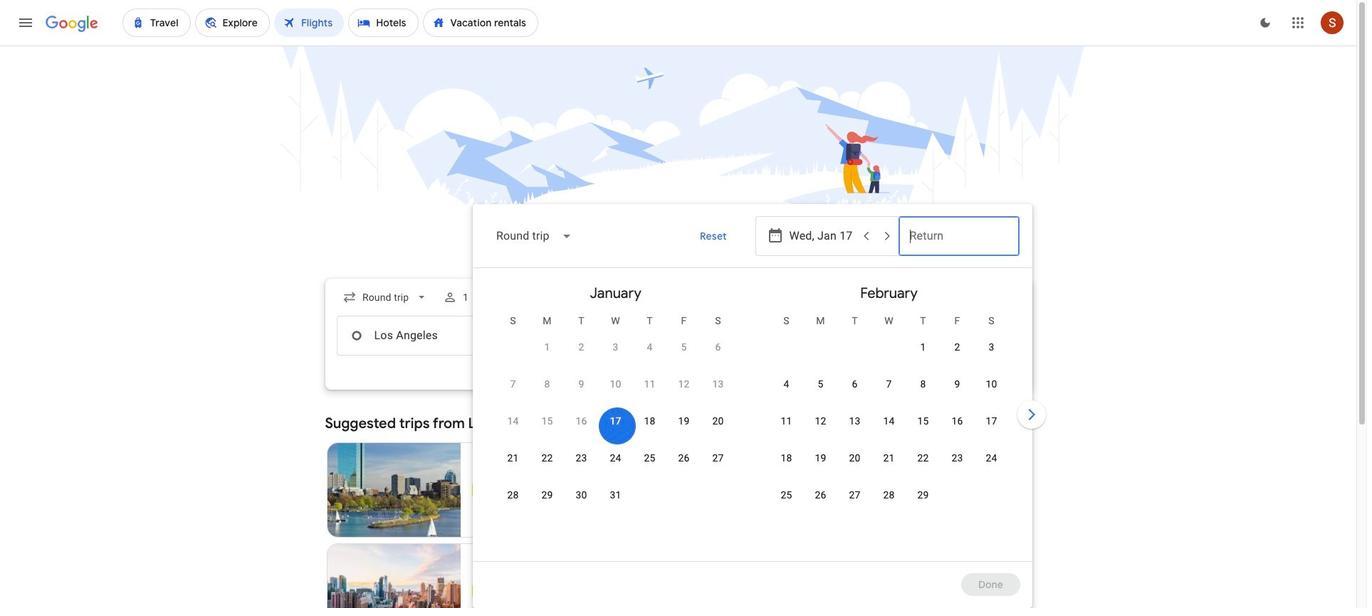 Task type: describe. For each thing, give the bounding box(es) containing it.
thu, jan 11 element
[[644, 377, 656, 392]]

mon, feb 26 element
[[815, 489, 827, 503]]

sat, feb 10 element
[[986, 377, 997, 392]]

sun, feb 25 element
[[781, 489, 792, 503]]

row up wed, jan 24 element
[[496, 408, 735, 449]]

mon, feb 12 element
[[815, 415, 827, 429]]

fri, jan 26 element
[[678, 452, 690, 466]]

wed, jan 31 element
[[610, 489, 621, 503]]

fri, feb 2 element
[[955, 340, 960, 355]]

sun, jan 28 element
[[507, 489, 519, 503]]

2 departure text field from the top
[[789, 317, 888, 355]]

sat, jan 27 element
[[713, 452, 724, 466]]

suggested trips from los angeles region
[[325, 407, 1032, 609]]

row up 'fri, feb 9' element
[[906, 328, 1009, 375]]

mon, feb 19 element
[[815, 452, 827, 466]]

fri, jan 19 element
[[678, 415, 690, 429]]

sat, jan 13 element
[[713, 377, 724, 392]]

fri, jan 5 element
[[681, 340, 687, 355]]

wed, jan 24 element
[[610, 452, 621, 466]]

thu, feb 22 element
[[918, 452, 929, 466]]

wed, jan 10 element
[[610, 377, 621, 392]]

row up wed, feb 28 element
[[770, 445, 1009, 486]]

wed, jan 3 element
[[613, 340, 619, 355]]

mon, jan 15 element
[[542, 415, 553, 429]]

row up wed, jan 31 element
[[496, 445, 735, 486]]

tue, feb 13 element
[[849, 415, 861, 429]]

thu, feb 29 element
[[918, 489, 929, 503]]

grid inside flight search box
[[479, 274, 1026, 570]]

1 row group from the left
[[479, 274, 752, 556]]

spirit image
[[472, 586, 484, 598]]

next image
[[1015, 398, 1049, 432]]

thu, jan 25 element
[[644, 452, 656, 466]]

Return text field
[[910, 217, 1008, 256]]

sat, feb 3 element
[[989, 340, 995, 355]]

wed, feb 7 element
[[886, 377, 892, 392]]

wed, jan 17, departure date. element
[[610, 415, 621, 429]]

sun, feb 18 element
[[781, 452, 792, 466]]



Task type: vqa. For each thing, say whether or not it's contained in the screenshot.
Google image
no



Task type: locate. For each thing, give the bounding box(es) containing it.
None field
[[485, 219, 583, 254], [337, 285, 434, 311], [485, 219, 583, 254], [337, 285, 434, 311]]

fri, feb 23 element
[[952, 452, 963, 466]]

tue, jan 9 element
[[579, 377, 584, 392]]

tue, jan 16 element
[[576, 415, 587, 429]]

tue, jan 23 element
[[576, 452, 587, 466]]

Flight search field
[[314, 204, 1049, 609]]

sun, feb 4 element
[[784, 377, 790, 392]]

sat, jan 6 element
[[715, 340, 721, 355]]

None text field
[[337, 316, 537, 356]]

thu, jan 18 element
[[644, 415, 656, 429]]

Departure text field
[[789, 217, 855, 256], [789, 317, 888, 355]]

row down mon, jan 22 element
[[496, 482, 633, 523]]

sun, jan 21 element
[[507, 452, 519, 466]]

sat, feb 17 element
[[986, 415, 997, 429]]

row down tue, feb 20 element
[[770, 482, 940, 523]]

1 vertical spatial departure text field
[[789, 317, 888, 355]]

tue, feb 20 element
[[849, 452, 861, 466]]

mon, jan 1 element
[[544, 340, 550, 355]]

tue, jan 30 element
[[576, 489, 587, 503]]

row group
[[479, 274, 752, 556], [752, 274, 1026, 556]]

mon, jan 29 element
[[542, 489, 553, 503]]

wed, feb 28 element
[[883, 489, 895, 503]]

tue, feb 6 element
[[852, 377, 858, 392]]

main menu image
[[17, 14, 34, 31]]

thu, feb 8 element
[[921, 377, 926, 392]]

row
[[530, 328, 735, 375], [906, 328, 1009, 375], [496, 371, 735, 412], [770, 371, 1009, 412], [496, 408, 735, 449], [770, 408, 1009, 449], [496, 445, 735, 486], [770, 445, 1009, 486], [496, 482, 633, 523], [770, 482, 940, 523]]

row up the wed, jan 17, departure date. element at the left bottom
[[496, 371, 735, 412]]

tue, jan 2 element
[[579, 340, 584, 355]]

mon, jan 8 element
[[544, 377, 550, 392]]

thu, jan 4 element
[[647, 340, 653, 355]]

2 row group from the left
[[752, 274, 1026, 556]]

wed, feb 14 element
[[883, 415, 895, 429]]

sat, feb 24 element
[[986, 452, 997, 466]]

row up 'wed, jan 10' "element"
[[530, 328, 735, 375]]

Return text field
[[910, 317, 1008, 355]]

mon, feb 5 element
[[818, 377, 824, 392]]

sun, jan 14 element
[[507, 415, 519, 429]]

spirit image
[[472, 485, 484, 496]]

tue, feb 27 element
[[849, 489, 861, 503]]

0 vertical spatial departure text field
[[789, 217, 855, 256]]

grid
[[479, 274, 1026, 570]]

mon, jan 22 element
[[542, 452, 553, 466]]

row up wed, feb 14 element
[[770, 371, 1009, 412]]

fri, feb 16 element
[[952, 415, 963, 429]]

sat, jan 20 element
[[713, 415, 724, 429]]

change appearance image
[[1249, 6, 1283, 40]]

thu, feb 1 element
[[921, 340, 926, 355]]

fri, feb 9 element
[[955, 377, 960, 392]]

thu, feb 15 element
[[918, 415, 929, 429]]

sun, jan 7 element
[[510, 377, 516, 392]]

1 departure text field from the top
[[789, 217, 855, 256]]

wed, feb 21 element
[[883, 452, 895, 466]]

row up wed, feb 21 element
[[770, 408, 1009, 449]]

sun, feb 11 element
[[781, 415, 792, 429]]

fri, jan 12 element
[[678, 377, 690, 392]]



